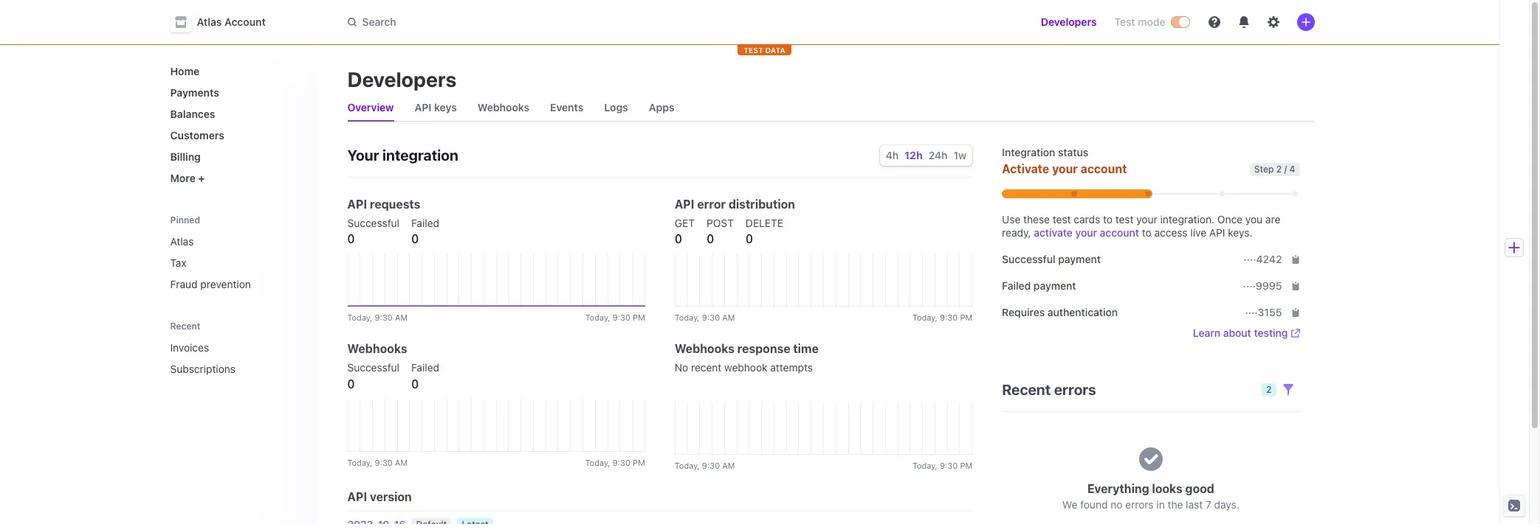 Task type: vqa. For each thing, say whether or not it's contained in the screenshot.
email input email field
no



Task type: describe. For each thing, give the bounding box(es) containing it.
integration.
[[1160, 213, 1215, 226]]

keys.
[[1228, 227, 1253, 239]]

activate your account
[[1002, 162, 1127, 176]]

your inside use these test cards to test your integration. once you are ready,
[[1136, 213, 1157, 226]]

0 horizontal spatial developers
[[347, 67, 457, 92]]

today, 9:30 pm for requests
[[585, 313, 645, 323]]

error
[[697, 198, 726, 211]]

4h button
[[886, 149, 899, 162]]

requires authentication
[[1002, 306, 1118, 319]]

once
[[1217, 213, 1243, 226]]

prevention
[[200, 278, 251, 291]]

customers link
[[164, 123, 306, 148]]

good
[[1185, 483, 1214, 496]]

ready,
[[1002, 227, 1031, 239]]

today, 9:30 am for webhooks
[[347, 458, 408, 468]]

today, 9:30 pm for response
[[913, 461, 972, 471]]

help image
[[1208, 16, 1220, 28]]

customers
[[170, 129, 224, 142]]

7
[[1206, 499, 1211, 512]]

learn about testing
[[1193, 327, 1288, 340]]

billing
[[170, 151, 201, 163]]

2 vertical spatial successful
[[347, 362, 399, 374]]

live
[[1190, 227, 1206, 239]]

0 vertical spatial errors
[[1054, 382, 1096, 399]]

····3155 button
[[1245, 306, 1300, 320]]

billing link
[[164, 145, 306, 169]]

am for webhooks response time
[[722, 461, 735, 471]]

····4242
[[1244, 253, 1282, 266]]

pm for requests
[[633, 313, 645, 323]]

step 2 / 4
[[1254, 164, 1295, 175]]

time
[[793, 343, 819, 356]]

0 inside 'get 0'
[[675, 233, 682, 246]]

events link
[[544, 97, 589, 118]]

cards
[[1074, 213, 1100, 226]]

version
[[370, 491, 412, 504]]

account for activate
[[1100, 227, 1139, 239]]

successful payment
[[1002, 253, 1101, 266]]

authentication
[[1048, 306, 1118, 319]]

days.
[[1214, 499, 1239, 512]]

1 vertical spatial failed
[[1002, 280, 1031, 292]]

your integration
[[347, 147, 458, 164]]

everything looks good we found no errors in the last 7 days.
[[1062, 483, 1239, 512]]

logs
[[604, 101, 628, 114]]

api for api error distribution
[[675, 198, 694, 211]]

data
[[765, 46, 785, 55]]

pin to navigation image
[[293, 364, 305, 375]]

errors inside everything looks good we found no errors in the last 7 days.
[[1125, 499, 1154, 512]]

1w button
[[954, 149, 967, 162]]

invoices
[[170, 342, 209, 354]]

webhooks link
[[472, 97, 535, 118]]

webhook
[[724, 362, 768, 374]]

0 horizontal spatial webhooks
[[347, 343, 407, 356]]

tax
[[170, 257, 186, 269]]

24h
[[929, 149, 948, 162]]

am for api requests
[[395, 313, 408, 323]]

+
[[198, 172, 205, 185]]

balances link
[[164, 102, 306, 126]]

recent navigation links element
[[155, 315, 318, 382]]

recent for recent
[[170, 321, 201, 332]]

pinned
[[170, 215, 200, 226]]

are
[[1265, 213, 1280, 226]]

am for api error distribution
[[722, 313, 735, 323]]

get
[[675, 217, 695, 230]]

requests
[[370, 198, 420, 211]]

api keys
[[415, 101, 457, 114]]

····9995 button
[[1243, 279, 1300, 294]]

integration
[[382, 147, 458, 164]]

no
[[675, 362, 688, 374]]

0 inside delete 0
[[746, 233, 753, 246]]

pm for error
[[960, 313, 972, 323]]

fraud prevention link
[[164, 272, 306, 297]]

0 button for delete 0
[[746, 230, 753, 248]]

0 button for failed 0
[[411, 230, 419, 248]]

your
[[347, 147, 379, 164]]

2 test from the left
[[1115, 213, 1134, 226]]

overview
[[347, 101, 394, 114]]

····4242 button
[[1244, 253, 1300, 267]]

attempts
[[770, 362, 813, 374]]

found
[[1080, 499, 1108, 512]]

payments link
[[164, 80, 306, 105]]

logs link
[[598, 97, 634, 118]]

webhooks for the webhooks link
[[478, 101, 529, 114]]

integration
[[1002, 146, 1055, 159]]

1 horizontal spatial 2
[[1276, 164, 1282, 175]]

recent for recent errors
[[1002, 382, 1051, 399]]

api requests
[[347, 198, 420, 211]]

use
[[1002, 213, 1021, 226]]

api down once
[[1209, 227, 1225, 239]]

developers link
[[1035, 10, 1103, 34]]

atlas account button
[[170, 12, 280, 32]]

step
[[1254, 164, 1274, 175]]

0 vertical spatial failed
[[411, 217, 439, 230]]

/
[[1284, 164, 1287, 175]]

1 failed 0 from the top
[[411, 217, 439, 246]]

0 button for post 0
[[707, 230, 714, 248]]

Search search field
[[339, 8, 755, 36]]

fraud
[[170, 278, 198, 291]]

····9995
[[1243, 280, 1282, 292]]

api keys link
[[409, 97, 463, 118]]

····3155
[[1245, 306, 1282, 319]]

12h
[[905, 149, 923, 162]]

we
[[1062, 499, 1078, 512]]

integration status
[[1002, 146, 1088, 159]]

events
[[550, 101, 584, 114]]

last
[[1186, 499, 1203, 512]]

test
[[1114, 16, 1135, 28]]

these
[[1023, 213, 1050, 226]]



Task type: locate. For each thing, give the bounding box(es) containing it.
payments
[[170, 86, 219, 99]]

4h 12h 24h 1w
[[886, 149, 967, 162]]

2
[[1276, 164, 1282, 175], [1266, 384, 1272, 395]]

0 button down requests
[[411, 230, 419, 248]]

am for webhooks
[[395, 458, 408, 468]]

fraud prevention
[[170, 278, 251, 291]]

4h
[[886, 149, 899, 162]]

api left keys
[[415, 101, 431, 114]]

1 vertical spatial failed 0
[[411, 362, 439, 391]]

payment
[[1058, 253, 1101, 266], [1034, 280, 1076, 292]]

atlas account
[[197, 16, 266, 28]]

settings image
[[1267, 16, 1279, 28]]

your
[[1052, 162, 1078, 176], [1136, 213, 1157, 226], [1075, 227, 1097, 239]]

tab list containing overview
[[341, 95, 1315, 122]]

post 0
[[707, 217, 734, 246]]

0 vertical spatial atlas
[[197, 16, 222, 28]]

pinned navigation links element
[[164, 208, 309, 297]]

your for activate
[[1052, 162, 1078, 176]]

payment down 'successful payment'
[[1034, 280, 1076, 292]]

today, 9:30 am
[[347, 313, 408, 323], [675, 313, 735, 323], [347, 458, 408, 468], [675, 461, 735, 471]]

successful
[[347, 217, 399, 230], [1002, 253, 1056, 266], [347, 362, 399, 374]]

pinned element
[[164, 230, 306, 297]]

0 inside post 0
[[707, 233, 714, 246]]

payment for failed payment
[[1034, 280, 1076, 292]]

atlas
[[197, 16, 222, 28], [170, 236, 194, 248]]

test
[[744, 46, 763, 55]]

to inside use these test cards to test your integration. once you are ready,
[[1103, 213, 1113, 226]]

0 vertical spatial to
[[1103, 213, 1113, 226]]

balances
[[170, 108, 215, 120]]

api for api version
[[347, 491, 367, 504]]

1 0 button from the left
[[347, 230, 355, 248]]

0 vertical spatial successful 0
[[347, 217, 399, 246]]

today, 9:30 am for api error distribution
[[675, 313, 735, 323]]

api up get
[[675, 198, 694, 211]]

0 vertical spatial your
[[1052, 162, 1078, 176]]

invoices link
[[164, 336, 285, 360]]

0 vertical spatial successful
[[347, 217, 399, 230]]

account
[[1081, 162, 1127, 176], [1100, 227, 1139, 239]]

mode
[[1138, 16, 1165, 28]]

Search text field
[[339, 8, 755, 36]]

your for activate
[[1075, 227, 1097, 239]]

1 vertical spatial successful
[[1002, 253, 1056, 266]]

1 horizontal spatial atlas
[[197, 16, 222, 28]]

api left requests
[[347, 198, 367, 211]]

1 vertical spatial to
[[1142, 227, 1152, 239]]

1 test from the left
[[1053, 213, 1071, 226]]

api for api requests
[[347, 198, 367, 211]]

0 button for get 0
[[675, 230, 682, 248]]

2 successful 0 from the top
[[347, 362, 399, 391]]

today, 9:30 am for webhooks response time
[[675, 461, 735, 471]]

1 vertical spatial payment
[[1034, 280, 1076, 292]]

api version
[[347, 491, 412, 504]]

test data
[[744, 46, 785, 55]]

recent errors
[[1002, 382, 1096, 399]]

atlas for atlas
[[170, 236, 194, 248]]

learn
[[1193, 327, 1221, 340]]

search
[[362, 16, 396, 28]]

more
[[170, 172, 196, 185]]

use these test cards to test your integration. once you are ready,
[[1002, 213, 1280, 239]]

testing
[[1254, 327, 1288, 340]]

0 horizontal spatial to
[[1103, 213, 1113, 226]]

1 vertical spatial developers
[[347, 67, 457, 92]]

atlas inside button
[[197, 16, 222, 28]]

developers
[[1041, 16, 1097, 28], [347, 67, 457, 92]]

delete
[[746, 217, 783, 230]]

24h button
[[929, 149, 948, 162]]

0 button down delete
[[746, 230, 753, 248]]

access
[[1154, 227, 1188, 239]]

2 left /
[[1276, 164, 1282, 175]]

today,
[[347, 313, 372, 323], [585, 313, 610, 323], [675, 313, 700, 323], [913, 313, 937, 323], [347, 458, 372, 468], [585, 458, 610, 468], [675, 461, 700, 471], [913, 461, 937, 471]]

atlas left account
[[197, 16, 222, 28]]

activate
[[1002, 162, 1049, 176]]

0 vertical spatial developers
[[1041, 16, 1097, 28]]

apps link
[[643, 97, 680, 118]]

account for activate
[[1081, 162, 1127, 176]]

1 horizontal spatial test
[[1115, 213, 1134, 226]]

your down status
[[1052, 162, 1078, 176]]

learn about testing link
[[1193, 326, 1300, 341]]

edit pins image
[[293, 216, 302, 224]]

0 button down api requests
[[347, 230, 355, 248]]

activate your account to access live api keys.
[[1034, 227, 1253, 239]]

today, 9:30 am for api requests
[[347, 313, 408, 323]]

account down cards
[[1100, 227, 1139, 239]]

2 vertical spatial failed
[[411, 362, 439, 374]]

0
[[347, 233, 355, 246], [411, 233, 419, 246], [675, 233, 682, 246], [707, 233, 714, 246], [746, 233, 753, 246], [347, 378, 355, 391], [411, 378, 419, 391]]

your up activate your account to access live api keys.
[[1136, 213, 1157, 226]]

no recent webhook attempts
[[675, 362, 813, 374]]

3 0 button from the left
[[675, 230, 682, 248]]

webhooks for webhooks response time
[[675, 343, 735, 356]]

api error distribution
[[675, 198, 795, 211]]

1 vertical spatial atlas
[[170, 236, 194, 248]]

1 horizontal spatial webhooks
[[478, 101, 529, 114]]

webhooks response time
[[675, 343, 819, 356]]

0 vertical spatial account
[[1081, 162, 1127, 176]]

distribution
[[729, 198, 795, 211]]

delete 0
[[746, 217, 783, 246]]

0 vertical spatial failed 0
[[411, 217, 439, 246]]

pm
[[633, 313, 645, 323], [960, 313, 972, 323], [633, 458, 645, 468], [960, 461, 972, 471]]

figure
[[347, 254, 645, 307], [347, 254, 645, 307]]

1 vertical spatial your
[[1136, 213, 1157, 226]]

0 button for successful 0
[[347, 230, 355, 248]]

1 horizontal spatial to
[[1142, 227, 1152, 239]]

subscriptions
[[170, 363, 236, 376]]

1 horizontal spatial recent
[[1002, 382, 1051, 399]]

12h button
[[905, 149, 923, 162]]

test up activate
[[1053, 213, 1071, 226]]

1 vertical spatial errors
[[1125, 499, 1154, 512]]

to left access
[[1142, 227, 1152, 239]]

9:30
[[375, 313, 393, 323], [613, 313, 630, 323], [702, 313, 720, 323], [940, 313, 958, 323], [375, 458, 393, 468], [613, 458, 630, 468], [702, 461, 720, 471], [940, 461, 958, 471]]

account down status
[[1081, 162, 1127, 176]]

recent element
[[155, 336, 318, 382]]

more +
[[170, 172, 205, 185]]

1w
[[954, 149, 967, 162]]

core navigation links element
[[164, 59, 306, 190]]

pm for response
[[960, 461, 972, 471]]

subscriptions link
[[164, 357, 285, 382]]

today, 9:30 pm for error
[[913, 313, 972, 323]]

get 0
[[675, 217, 695, 246]]

1 successful 0 from the top
[[347, 217, 399, 246]]

atlas down pinned
[[170, 236, 194, 248]]

atlas for atlas account
[[197, 16, 222, 28]]

pin to navigation image
[[293, 342, 305, 354]]

payment for successful payment
[[1058, 253, 1101, 266]]

0 vertical spatial payment
[[1058, 253, 1101, 266]]

the
[[1168, 499, 1183, 512]]

test up activate your account to access live api keys.
[[1115, 213, 1134, 226]]

developers up overview
[[347, 67, 457, 92]]

0 horizontal spatial recent
[[170, 321, 201, 332]]

2 horizontal spatial webhooks
[[675, 343, 735, 356]]

0 horizontal spatial atlas
[[170, 236, 194, 248]]

clear history image
[[293, 322, 302, 331]]

0 horizontal spatial errors
[[1054, 382, 1096, 399]]

2 vertical spatial your
[[1075, 227, 1097, 239]]

status
[[1058, 146, 1088, 159]]

1 horizontal spatial developers
[[1041, 16, 1097, 28]]

1 vertical spatial successful 0
[[347, 362, 399, 391]]

test
[[1053, 213, 1071, 226], [1115, 213, 1134, 226]]

home
[[170, 65, 199, 78]]

2 down testing
[[1266, 384, 1272, 395]]

0 horizontal spatial test
[[1053, 213, 1071, 226]]

to right cards
[[1103, 213, 1113, 226]]

to
[[1103, 213, 1113, 226], [1142, 227, 1152, 239]]

you
[[1245, 213, 1263, 226]]

5 0 button from the left
[[746, 230, 753, 248]]

1 horizontal spatial errors
[[1125, 499, 1154, 512]]

tax link
[[164, 251, 306, 275]]

api for api keys
[[415, 101, 431, 114]]

test mode
[[1114, 16, 1165, 28]]

everything
[[1087, 483, 1149, 496]]

0 vertical spatial 2
[[1276, 164, 1282, 175]]

requires
[[1002, 306, 1045, 319]]

keys
[[434, 101, 457, 114]]

in
[[1156, 499, 1165, 512]]

failed payment
[[1002, 280, 1076, 292]]

no
[[1111, 499, 1122, 512]]

post
[[707, 217, 734, 230]]

developers left test
[[1041, 16, 1097, 28]]

4
[[1290, 164, 1295, 175]]

notifications image
[[1238, 16, 1250, 28]]

2 0 button from the left
[[411, 230, 419, 248]]

0 button down post
[[707, 230, 714, 248]]

0 horizontal spatial 2
[[1266, 384, 1272, 395]]

0 button down get
[[675, 230, 682, 248]]

api left version on the left bottom
[[347, 491, 367, 504]]

payment down activate your account link
[[1058, 253, 1101, 266]]

1 vertical spatial 2
[[1266, 384, 1272, 395]]

recent
[[691, 362, 722, 374]]

4 0 button from the left
[[707, 230, 714, 248]]

your down cards
[[1075, 227, 1097, 239]]

failed
[[411, 217, 439, 230], [1002, 280, 1031, 292], [411, 362, 439, 374]]

2 failed 0 from the top
[[411, 362, 439, 391]]

0 vertical spatial recent
[[170, 321, 201, 332]]

am
[[395, 313, 408, 323], [722, 313, 735, 323], [395, 458, 408, 468], [722, 461, 735, 471]]

1 vertical spatial account
[[1100, 227, 1139, 239]]

activate your account link
[[1034, 227, 1139, 239]]

atlas inside pinned element
[[170, 236, 194, 248]]

1 vertical spatial recent
[[1002, 382, 1051, 399]]

tab list
[[341, 95, 1315, 122]]



